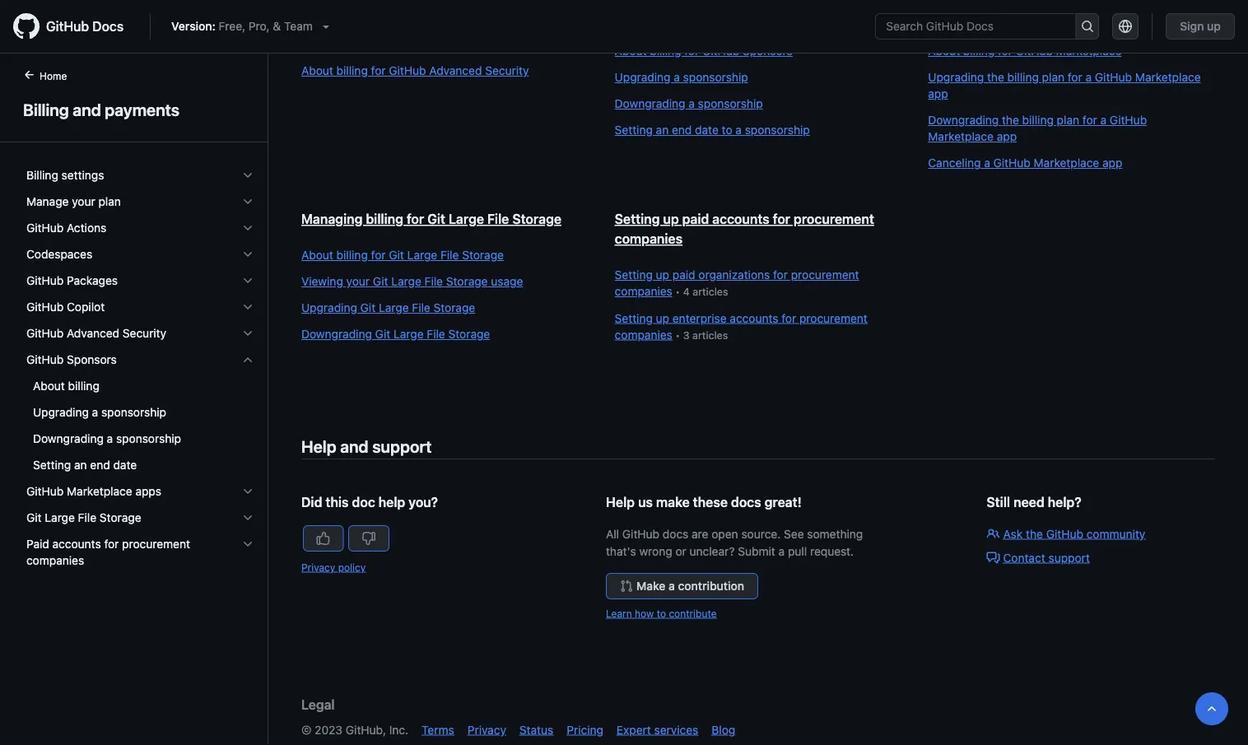 Task type: describe. For each thing, give the bounding box(es) containing it.
github actions
[[26, 221, 106, 235]]

file inside dropdown button
[[78, 511, 96, 525]]

for up about billing for github marketplace
[[1034, 7, 1051, 23]]

0 vertical spatial upgrading a sponsorship
[[615, 70, 748, 84]]

upgrading a sponsorship inside the github sponsors element
[[33, 406, 166, 419]]

need
[[1014, 494, 1045, 510]]

your for manage
[[72, 195, 95, 208]]

still
[[987, 494, 1011, 510]]

a up setting an end date to a sponsorship
[[689, 97, 695, 110]]

downgrading up setting an end date to a sponsorship
[[615, 97, 686, 110]]

for inside paid accounts for procurement companies
[[104, 537, 119, 551]]

billing for about billing
[[68, 379, 100, 393]]

about billing for github marketplace
[[928, 44, 1122, 58]]

expert
[[617, 723, 651, 737]]

1 horizontal spatial apps
[[1182, 7, 1213, 23]]

github marketplace apps
[[26, 485, 161, 498]]

security for about billing for github advanced security
[[485, 64, 529, 77]]

github,
[[346, 723, 386, 737]]

services
[[654, 723, 699, 737]]

advanced for managing billing for github advanced security
[[475, 7, 537, 23]]

github docs link
[[13, 13, 137, 40]]

something
[[807, 527, 863, 541]]

setting for setting up paid accounts for procurement companies
[[615, 211, 660, 227]]

• 3 articles
[[673, 329, 728, 341]]

billing for billing and payments
[[23, 100, 69, 119]]

github sponsors element containing github sponsors
[[13, 347, 268, 478]]

github inside 'dropdown button'
[[26, 300, 64, 314]]

accounts for enterprise
[[730, 311, 779, 325]]

downgrading the billing plan for a github marketplace app
[[928, 113, 1147, 143]]

sc 9kayk9 0 image inside codespaces dropdown button
[[241, 248, 254, 261]]

for down managing billing for github advanced security
[[371, 64, 386, 77]]

accounts for paid
[[712, 211, 770, 227]]

ask
[[1003, 527, 1023, 541]]

billing and payments link
[[20, 97, 248, 122]]

blog link
[[712, 723, 736, 737]]

unclear?
[[690, 544, 735, 558]]

git large file storage
[[26, 511, 141, 525]]

managing billing for git large file storage link
[[301, 211, 562, 227]]

large down about billing for git large file storage
[[391, 275, 421, 288]]

sc 9kayk9 0 image for actions
[[241, 222, 254, 235]]

about billing for github sponsors link
[[615, 43, 895, 59]]

• for enterprise
[[676, 329, 680, 341]]

billing for about billing for github marketplace
[[963, 44, 995, 58]]

up for setting up enterprise accounts for procurement companies
[[656, 311, 670, 325]]

up for sign up
[[1207, 19, 1221, 33]]

downgrading the billing plan for a github marketplace app link
[[928, 112, 1209, 145]]

managing billing for github marketplace apps link
[[928, 7, 1213, 23]]

©
[[301, 723, 312, 737]]

procurement for setting up paid accounts for procurement companies
[[794, 211, 874, 227]]

version:
[[171, 19, 216, 33]]

upgrading inside upgrading the billing plan for a github marketplace app
[[928, 70, 984, 84]]

marketplace down search icon
[[1056, 44, 1122, 58]]

articles for enterprise
[[693, 329, 728, 341]]

blog
[[712, 723, 736, 737]]

upgrading down the about billing for github sponsors
[[615, 70, 671, 84]]

source.
[[742, 527, 781, 541]]

plan for upgrading
[[1042, 70, 1065, 84]]

billing inside downgrading the billing plan for a github marketplace app
[[1022, 113, 1054, 127]]

storage inside dropdown button
[[100, 511, 141, 525]]

a down the about billing for github sponsors
[[674, 70, 680, 84]]

file up the usage
[[487, 211, 509, 227]]

to inside 'link'
[[722, 123, 733, 137]]

about billing for git large file storage
[[301, 248, 504, 262]]

team
[[284, 19, 313, 33]]

app for downgrading
[[997, 130, 1017, 143]]

help for help us make these docs great!
[[606, 494, 635, 510]]

companies for setting up paid accounts for procurement companies
[[615, 231, 683, 247]]

downgrading a sponsorship link for setting an end date link
[[20, 426, 261, 452]]

did this doc help you?
[[301, 494, 438, 510]]

upgrading the billing plan for a github marketplace app
[[928, 70, 1201, 100]]

a right canceling at the top of the page
[[984, 156, 990, 170]]

github advanced security
[[26, 327, 166, 340]]

sc 9kayk9 0 image for git large file storage
[[241, 511, 254, 525]]

&
[[273, 19, 281, 33]]

about for about billing
[[33, 379, 65, 393]]

legal
[[301, 697, 335, 713]]

file down viewing your git large file storage usage
[[412, 301, 430, 315]]

managing billing for git large file storage
[[301, 211, 562, 227]]

packages
[[67, 274, 118, 287]]

a inside downgrading the billing plan for a github marketplace app
[[1101, 113, 1107, 127]]

marketplace inside dropdown button
[[67, 485, 132, 498]]

marketplace left sign
[[1102, 7, 1179, 23]]

github left the docs
[[46, 19, 89, 34]]

about for about billing for git large file storage
[[301, 248, 333, 262]]

canceling a github marketplace app
[[928, 156, 1123, 170]]

terms link
[[422, 723, 454, 737]]

advanced for about billing for github advanced security
[[429, 64, 482, 77]]

security inside github advanced security dropdown button
[[123, 327, 166, 340]]

sponsorship inside 'link'
[[745, 123, 810, 137]]

ask the github community link
[[987, 527, 1146, 541]]

setting up paid organizations for procurement companies
[[615, 268, 859, 298]]

contribution
[[678, 579, 745, 593]]

sc 9kayk9 0 image for github packages
[[241, 274, 254, 287]]

github down manage
[[26, 221, 64, 235]]

Search GitHub Docs search field
[[876, 14, 1076, 39]]

managing for managing billing for git large file storage
[[301, 211, 363, 227]]

still need help?
[[987, 494, 1082, 510]]

git inside viewing your git large file storage usage link
[[373, 275, 388, 288]]

about billing for git large file storage link
[[301, 247, 582, 264]]

git up about billing for git large file storage link
[[428, 211, 446, 227]]

learn how to contribute
[[606, 608, 717, 619]]

for up viewing your git large file storage usage
[[371, 248, 386, 262]]

upgrading inside upgrading git large file storage link
[[301, 301, 357, 315]]

codespaces
[[26, 247, 92, 261]]

learn
[[606, 608, 632, 619]]

the for ask
[[1026, 527, 1043, 541]]

an for setting an end date
[[74, 458, 87, 472]]

viewing
[[301, 275, 343, 288]]

viewing your git large file storage usage link
[[301, 273, 582, 290]]

sign up
[[1180, 19, 1221, 33]]

how
[[635, 608, 654, 619]]

about for about billing for github sponsors
[[615, 44, 647, 58]]

sponsorship down about billing link
[[101, 406, 166, 419]]

learn how to contribute link
[[606, 608, 717, 619]]

viewing your git large file storage usage
[[301, 275, 523, 288]]

us
[[638, 494, 653, 510]]

marketplace down downgrading the billing plan for a github marketplace app 'link'
[[1034, 156, 1100, 170]]

managing for managing billing for github marketplace apps
[[928, 7, 990, 23]]

large up about billing for git large file storage link
[[449, 211, 484, 227]]

about for about billing for github marketplace
[[928, 44, 960, 58]]

downgrading a sponsorship inside the github sponsors element
[[33, 432, 181, 446]]

github up contact support
[[1046, 527, 1084, 541]]

managing billing for github advanced security link
[[301, 7, 537, 42]]

sponsors inside dropdown button
[[67, 353, 117, 366]]

expert services
[[617, 723, 699, 737]]

home link
[[16, 68, 93, 85]]

payments
[[105, 100, 180, 119]]

github sponsors button
[[20, 347, 261, 373]]

github copilot
[[26, 300, 105, 314]]

status link
[[520, 723, 554, 737]]

this
[[326, 494, 349, 510]]

inc.
[[389, 723, 408, 737]]

the for downgrading
[[1002, 113, 1019, 127]]

for inside setting up paid accounts for procurement companies
[[773, 211, 791, 227]]

downgrading inside downgrading the billing plan for a github marketplace app
[[928, 113, 999, 127]]

docs inside all github docs are open source. see something that's wrong or unclear? submit a pull request.
[[663, 527, 689, 541]]

billing for about billing for git large file storage
[[336, 248, 368, 262]]

large inside 'link'
[[394, 327, 424, 341]]

for down search github docs search box in the right of the page
[[998, 44, 1013, 58]]

and for billing
[[73, 100, 101, 119]]

github inside managing billing for github advanced security
[[428, 7, 471, 23]]

about billing for github advanced security
[[301, 64, 529, 77]]

github inside downgrading the billing plan for a github marketplace app
[[1110, 113, 1147, 127]]

billing for about billing for github advanced security
[[336, 64, 368, 77]]

open
[[712, 527, 738, 541]]

help for help and support
[[301, 436, 337, 456]]

about for about billing for github advanced security
[[301, 64, 333, 77]]

sponsorship down the about billing for github sponsors
[[683, 70, 748, 84]]

paid for accounts
[[682, 211, 709, 227]]

github down codespaces
[[26, 274, 64, 287]]

git inside git large file storage dropdown button
[[26, 511, 42, 525]]

canceling a github marketplace app link
[[928, 155, 1209, 171]]

github sponsors
[[26, 353, 117, 366]]

up for setting up paid accounts for procurement companies
[[663, 211, 679, 227]]

github up about billing for github marketplace "link"
[[1054, 7, 1098, 23]]

setting for setting up paid organizations for procurement companies
[[615, 268, 653, 282]]

these
[[693, 494, 728, 510]]

github up upgrading the billing plan for a github marketplace app
[[1016, 44, 1053, 58]]

plan for downgrading
[[1057, 113, 1080, 127]]

apps inside dropdown button
[[135, 485, 161, 498]]

setting for setting an end date
[[33, 458, 71, 472]]

the for upgrading
[[987, 70, 1005, 84]]

paid
[[26, 537, 49, 551]]

end for setting an end date to a sponsorship
[[672, 123, 692, 137]]

end for setting an end date
[[90, 458, 110, 472]]

about billing
[[33, 379, 100, 393]]

actions
[[67, 221, 106, 235]]

companies for setting up enterprise accounts for procurement companies
[[615, 328, 673, 341]]

community
[[1087, 527, 1146, 541]]

plan inside dropdown button
[[98, 195, 121, 208]]

github down github copilot
[[26, 327, 64, 340]]

setting an end date
[[33, 458, 137, 472]]

large up downgrading git large file storage at the top left of the page
[[379, 301, 409, 315]]

github actions button
[[20, 215, 261, 241]]

github packages button
[[20, 268, 261, 294]]

sponsorship up setting an end date link
[[116, 432, 181, 446]]



Task type: vqa. For each thing, say whether or not it's contained in the screenshot.
the middle create
no



Task type: locate. For each thing, give the bounding box(es) containing it.
0 vertical spatial help
[[301, 436, 337, 456]]

2 articles from the top
[[693, 329, 728, 341]]

terms
[[422, 723, 454, 737]]

sc 9kayk9 0 image for settings
[[241, 169, 254, 182]]

contact support link
[[987, 551, 1090, 564]]

companies left the 3
[[615, 328, 673, 341]]

and down home link
[[73, 100, 101, 119]]

upgrading a sponsorship link
[[615, 69, 895, 86], [20, 399, 261, 426]]

app inside upgrading the billing plan for a github marketplace app
[[928, 87, 948, 100]]

3 sc 9kayk9 0 image from the top
[[241, 248, 254, 261]]

procurement inside setting up paid accounts for procurement companies
[[794, 211, 874, 227]]

downgrading a sponsorship up setting an end date
[[33, 432, 181, 446]]

4 sc 9kayk9 0 image from the top
[[241, 327, 254, 340]]

2 vertical spatial security
[[123, 327, 166, 340]]

sc 9kayk9 0 image inside paid accounts for procurement companies dropdown button
[[241, 538, 254, 551]]

downgrading git large file storage
[[301, 327, 490, 341]]

apps right select language: current language is english image
[[1182, 7, 1213, 23]]

companies up • 4 articles
[[615, 231, 683, 247]]

your right viewing
[[346, 275, 370, 288]]

git up the paid
[[26, 511, 42, 525]]

github down upgrading the billing plan for a github marketplace app "link"
[[1110, 113, 1147, 127]]

paid inside "setting up paid organizations for procurement companies"
[[673, 268, 695, 282]]

help
[[301, 436, 337, 456], [606, 494, 635, 510]]

1 vertical spatial upgrading a sponsorship
[[33, 406, 166, 419]]

paid inside setting up paid accounts for procurement companies
[[682, 211, 709, 227]]

wrong
[[639, 544, 673, 558]]

0 horizontal spatial downgrading a sponsorship link
[[20, 426, 261, 452]]

and for help
[[340, 436, 369, 456]]

marketplace
[[1102, 7, 1179, 23], [1056, 44, 1122, 58], [1136, 70, 1201, 84], [928, 130, 994, 143], [1034, 156, 1100, 170], [67, 485, 132, 498]]

your down settings
[[72, 195, 95, 208]]

settings
[[61, 168, 104, 182]]

a down about billing for github marketplace "link"
[[1086, 70, 1092, 84]]

1 horizontal spatial support
[[1049, 551, 1090, 564]]

search image
[[1081, 20, 1094, 33]]

1 vertical spatial help
[[606, 494, 635, 510]]

accounts down "setting up paid organizations for procurement companies"
[[730, 311, 779, 325]]

1 vertical spatial plan
[[1057, 113, 1080, 127]]

doc
[[352, 494, 375, 510]]

home
[[40, 70, 67, 82]]

for inside upgrading the billing plan for a github marketplace app
[[1068, 70, 1083, 84]]

setting for setting up enterprise accounts for procurement companies
[[615, 311, 653, 325]]

1 vertical spatial end
[[90, 458, 110, 472]]

sponsors down github advanced security
[[67, 353, 117, 366]]

git inside about billing for git large file storage link
[[389, 248, 404, 262]]

0 vertical spatial sponsors
[[743, 44, 793, 58]]

upgrading inside the github sponsors element
[[33, 406, 89, 419]]

companies inside paid accounts for procurement companies
[[26, 554, 84, 567]]

1 horizontal spatial privacy
[[468, 723, 506, 737]]

github up setting an end date to a sponsorship
[[702, 44, 740, 58]]

1 horizontal spatial upgrading a sponsorship link
[[615, 69, 895, 86]]

help left us
[[606, 494, 635, 510]]

usage
[[491, 275, 523, 288]]

3 sc 9kayk9 0 image from the top
[[241, 301, 254, 314]]

accounts inside setting up paid accounts for procurement companies
[[712, 211, 770, 227]]

0 vertical spatial app
[[928, 87, 948, 100]]

about inside the github sponsors element
[[33, 379, 65, 393]]

2 horizontal spatial app
[[1103, 156, 1123, 170]]

github sponsors element
[[13, 347, 268, 478], [13, 373, 268, 478]]

companies
[[615, 231, 683, 247], [615, 285, 673, 298], [615, 328, 673, 341], [26, 554, 84, 567]]

about inside "link"
[[928, 44, 960, 58]]

1 vertical spatial paid
[[673, 268, 695, 282]]

1 articles from the top
[[693, 286, 728, 298]]

date for setting an end date
[[113, 458, 137, 472]]

for up setting an end date to a sponsorship
[[685, 44, 699, 58]]

manage your plan
[[26, 195, 121, 208]]

triangle down image
[[319, 20, 333, 33]]

docs
[[92, 19, 124, 34]]

billing and payments element
[[0, 67, 268, 744]]

a inside all github docs are open source. see something that's wrong or unclear? submit a pull request.
[[779, 544, 785, 558]]

1 horizontal spatial to
[[722, 123, 733, 137]]

apps down setting an end date link
[[135, 485, 161, 498]]

sc 9kayk9 0 image inside manage your plan dropdown button
[[241, 195, 254, 208]]

for inside managing billing for github advanced security
[[407, 7, 424, 23]]

sc 9kayk9 0 image for github advanced security
[[241, 327, 254, 340]]

4 sc 9kayk9 0 image from the top
[[241, 353, 254, 366]]

None search field
[[876, 13, 1100, 40]]

upgrading a sponsorship down the about billing for github sponsors
[[615, 70, 748, 84]]

0 horizontal spatial sponsors
[[67, 353, 117, 366]]

a inside upgrading the billing plan for a github marketplace app
[[1086, 70, 1092, 84]]

articles for paid
[[693, 286, 728, 298]]

upgrading down about billing
[[33, 406, 89, 419]]

privacy link
[[468, 723, 506, 737]]

upgrading a sponsorship link up setting an end date link
[[20, 399, 261, 426]]

file up viewing your git large file storage usage link
[[441, 248, 459, 262]]

make a contribution
[[637, 579, 745, 593]]

billing inside managing billing for github advanced security
[[366, 7, 403, 23]]

2 sc 9kayk9 0 image from the top
[[241, 222, 254, 235]]

1 vertical spatial privacy
[[468, 723, 506, 737]]

managing for managing billing for github advanced security
[[301, 7, 363, 23]]

the inside upgrading the billing plan for a github marketplace app
[[987, 70, 1005, 84]]

privacy for privacy
[[468, 723, 506, 737]]

sc 9kayk9 0 image inside github packages dropdown button
[[241, 274, 254, 287]]

1 horizontal spatial docs
[[731, 494, 761, 510]]

0 horizontal spatial your
[[72, 195, 95, 208]]

procurement for setting up paid organizations for procurement companies
[[791, 268, 859, 282]]

1 vertical spatial docs
[[663, 527, 689, 541]]

downgrading inside the downgrading git large file storage 'link'
[[301, 327, 372, 341]]

1 horizontal spatial date
[[695, 123, 719, 137]]

1 horizontal spatial downgrading a sponsorship link
[[615, 96, 895, 112]]

1 vertical spatial an
[[74, 458, 87, 472]]

4
[[683, 286, 690, 298]]

your for viewing
[[346, 275, 370, 288]]

tooltip
[[1196, 693, 1229, 725]]

2 vertical spatial advanced
[[67, 327, 119, 340]]

companies for setting up paid organizations for procurement companies
[[615, 285, 673, 298]]

storage inside 'link'
[[448, 327, 490, 341]]

upgrading
[[615, 70, 671, 84], [928, 70, 984, 84], [301, 301, 357, 315], [33, 406, 89, 419]]

billing for managing billing for git large file storage
[[366, 211, 403, 227]]

github up 'about billing for github advanced security' link
[[428, 7, 471, 23]]

pro,
[[249, 19, 270, 33]]

did this doc help you? option group
[[301, 525, 510, 552]]

support
[[372, 436, 432, 456], [1049, 551, 1090, 564]]

file down upgrading git large file storage link
[[427, 327, 445, 341]]

great!
[[765, 494, 802, 510]]

for down "setting up paid organizations for procurement companies"
[[782, 311, 796, 325]]

sc 9kayk9 0 image
[[241, 195, 254, 208], [241, 274, 254, 287], [241, 301, 254, 314], [241, 327, 254, 340], [241, 485, 254, 498], [241, 511, 254, 525], [241, 538, 254, 551]]

you?
[[409, 494, 438, 510]]

1 vertical spatial sponsors
[[67, 353, 117, 366]]

articles down "enterprise"
[[693, 329, 728, 341]]

downgrading a sponsorship link for setting an end date to a sponsorship 'link'
[[615, 96, 895, 112]]

sc 9kayk9 0 image for github marketplace apps
[[241, 485, 254, 498]]

a down about billing
[[92, 406, 98, 419]]

a right make
[[669, 579, 675, 593]]

for down about billing for github marketplace "link"
[[1068, 70, 1083, 84]]

up inside "setting up paid organizations for procurement companies"
[[656, 268, 670, 282]]

organizations
[[699, 268, 770, 282]]

git inside the downgrading git large file storage 'link'
[[375, 327, 391, 341]]

managing inside managing billing for github advanced security
[[301, 7, 363, 23]]

end inside the github sponsors element
[[90, 458, 110, 472]]

0 vertical spatial end
[[672, 123, 692, 137]]

companies down the paid
[[26, 554, 84, 567]]

0 horizontal spatial support
[[372, 436, 432, 456]]

sc 9kayk9 0 image for sponsors
[[241, 353, 254, 366]]

sc 9kayk9 0 image inside github advanced security dropdown button
[[241, 327, 254, 340]]

0 vertical spatial downgrading a sponsorship link
[[615, 96, 895, 112]]

marketplace down sign
[[1136, 70, 1201, 84]]

are
[[692, 527, 709, 541]]

procurement for setting up enterprise accounts for procurement companies
[[800, 311, 868, 325]]

sponsorship up setting an end date to a sponsorship
[[698, 97, 763, 110]]

a left pull
[[779, 544, 785, 558]]

upgrading git large file storage link
[[301, 300, 582, 316]]

managing up about billing for github marketplace
[[928, 7, 990, 23]]

1 vertical spatial accounts
[[730, 311, 779, 325]]

contribute
[[669, 608, 717, 619]]

sc 9kayk9 0 image for paid accounts for procurement companies
[[241, 538, 254, 551]]

plan inside downgrading the billing plan for a github marketplace app
[[1057, 113, 1080, 127]]

your inside viewing your git large file storage usage link
[[346, 275, 370, 288]]

managing up viewing
[[301, 211, 363, 227]]

1 horizontal spatial security
[[301, 27, 353, 42]]

github inside all github docs are open source. see something that's wrong or unclear? submit a pull request.
[[622, 527, 660, 541]]

1 vertical spatial app
[[997, 130, 1017, 143]]

1 vertical spatial to
[[657, 608, 666, 619]]

advanced inside managing billing for github advanced security
[[475, 7, 537, 23]]

github down managing billing for github advanced security link in the left top of the page
[[389, 64, 426, 77]]

the down about billing for github marketplace
[[987, 70, 1005, 84]]

security inside managing billing for github advanced security
[[301, 27, 353, 42]]

0 horizontal spatial downgrading a sponsorship
[[33, 432, 181, 446]]

sc 9kayk9 0 image inside billing settings dropdown button
[[241, 169, 254, 182]]

about billing for github sponsors
[[615, 44, 793, 58]]

1 vertical spatial date
[[113, 458, 137, 472]]

and
[[73, 100, 101, 119], [340, 436, 369, 456]]

sign up link
[[1166, 13, 1235, 40]]

0 vertical spatial security
[[301, 27, 353, 42]]

github packages
[[26, 274, 118, 287]]

canceling
[[928, 156, 981, 170]]

submit
[[738, 544, 776, 558]]

1 horizontal spatial downgrading a sponsorship
[[615, 97, 763, 110]]

date for setting an end date to a sponsorship
[[695, 123, 719, 137]]

large up the paid
[[45, 511, 75, 525]]

for right organizations
[[773, 268, 788, 282]]

procurement inside "setting up paid organizations for procurement companies"
[[791, 268, 859, 282]]

the right ask
[[1026, 527, 1043, 541]]

upgrading down viewing
[[301, 301, 357, 315]]

• 4 articles
[[673, 286, 728, 298]]

for up about billing for git large file storage
[[407, 211, 424, 227]]

date inside billing and payments element
[[113, 458, 137, 472]]

plan up the actions on the top of page
[[98, 195, 121, 208]]

0 vertical spatial articles
[[693, 286, 728, 298]]

date down the about billing for github sponsors
[[695, 123, 719, 137]]

advanced inside dropdown button
[[67, 327, 119, 340]]

1 vertical spatial and
[[340, 436, 369, 456]]

security inside 'about billing for github advanced security' link
[[485, 64, 529, 77]]

sc 9kayk9 0 image inside github sponsors dropdown button
[[241, 353, 254, 366]]

billing settings button
[[20, 162, 261, 189]]

pull
[[788, 544, 807, 558]]

0 vertical spatial plan
[[1042, 70, 1065, 84]]

git down 'upgrading git large file storage'
[[375, 327, 391, 341]]

github inside upgrading the billing plan for a github marketplace app
[[1095, 70, 1132, 84]]

upgrading a sponsorship link for downgrading a sponsorship link corresponding to setting an end date link
[[20, 399, 261, 426]]

7 sc 9kayk9 0 image from the top
[[241, 538, 254, 551]]

make a contribution link
[[606, 573, 759, 599]]

downgrading inside billing and payments element
[[33, 432, 104, 446]]

pricing link
[[567, 723, 604, 737]]

2 sc 9kayk9 0 image from the top
[[241, 274, 254, 287]]

setting up paid accounts for procurement companies link
[[615, 211, 874, 247]]

accounts inside paid accounts for procurement companies
[[52, 537, 101, 551]]

for down 'git large file storage'
[[104, 537, 119, 551]]

billing for billing settings
[[26, 168, 58, 182]]

0 horizontal spatial apps
[[135, 485, 161, 498]]

companies inside setting up enterprise accounts for procurement companies
[[615, 328, 673, 341]]

1 vertical spatial articles
[[693, 329, 728, 341]]

procurement inside setting up enterprise accounts for procurement companies
[[800, 311, 868, 325]]

end
[[672, 123, 692, 137], [90, 458, 110, 472]]

make
[[637, 579, 666, 593]]

1 horizontal spatial help
[[606, 494, 635, 510]]

downgrading
[[615, 97, 686, 110], [928, 113, 999, 127], [301, 327, 372, 341], [33, 432, 104, 446]]

1 • from the top
[[676, 286, 680, 298]]

0 horizontal spatial security
[[123, 327, 166, 340]]

0 horizontal spatial upgrading a sponsorship link
[[20, 399, 261, 426]]

procurement
[[794, 211, 874, 227], [791, 268, 859, 282], [800, 311, 868, 325], [122, 537, 190, 551]]

0 vertical spatial upgrading a sponsorship link
[[615, 69, 895, 86]]

0 vertical spatial downgrading a sponsorship
[[615, 97, 763, 110]]

up for setting up paid organizations for procurement companies
[[656, 268, 670, 282]]

all github docs are open source. see something that's wrong or unclear? submit a pull request.
[[606, 527, 863, 558]]

sc 9kayk9 0 image
[[241, 169, 254, 182], [241, 222, 254, 235], [241, 248, 254, 261], [241, 353, 254, 366]]

downgrading down viewing
[[301, 327, 372, 341]]

2 vertical spatial app
[[1103, 156, 1123, 170]]

0 horizontal spatial end
[[90, 458, 110, 472]]

0 vertical spatial billing
[[23, 100, 69, 119]]

6 sc 9kayk9 0 image from the top
[[241, 511, 254, 525]]

0 vertical spatial docs
[[731, 494, 761, 510]]

for inside setting up enterprise accounts for procurement companies
[[782, 311, 796, 325]]

0 horizontal spatial app
[[928, 87, 948, 100]]

1 vertical spatial apps
[[135, 485, 161, 498]]

setting inside "setting up paid organizations for procurement companies"
[[615, 268, 653, 282]]

2 vertical spatial accounts
[[52, 537, 101, 551]]

github down github packages
[[26, 300, 64, 314]]

0 vertical spatial privacy
[[301, 562, 335, 573]]

help us make these docs great!
[[606, 494, 802, 510]]

1 vertical spatial your
[[346, 275, 370, 288]]

the inside downgrading the billing plan for a github marketplace app
[[1002, 113, 1019, 127]]

an inside setting an end date link
[[74, 458, 87, 472]]

app for upgrading
[[928, 87, 948, 100]]

sc 9kayk9 0 image inside github actions dropdown button
[[241, 222, 254, 235]]

paid for organizations
[[673, 268, 695, 282]]

0 horizontal spatial docs
[[663, 527, 689, 541]]

1 vertical spatial the
[[1002, 113, 1019, 127]]

file down github marketplace apps
[[78, 511, 96, 525]]

0 vertical spatial advanced
[[475, 7, 537, 23]]

manage
[[26, 195, 69, 208]]

paid up organizations
[[682, 211, 709, 227]]

accounts
[[712, 211, 770, 227], [730, 311, 779, 325], [52, 537, 101, 551]]

billing for managing billing for github advanced security
[[366, 7, 403, 23]]

0 horizontal spatial privacy
[[301, 562, 335, 573]]

github copilot button
[[20, 294, 261, 320]]

setting an end date to a sponsorship link
[[615, 122, 895, 138]]

end up github marketplace apps
[[90, 458, 110, 472]]

upgrading git large file storage
[[301, 301, 475, 315]]

1 sc 9kayk9 0 image from the top
[[241, 169, 254, 182]]

sc 9kayk9 0 image for github copilot
[[241, 301, 254, 314]]

0 vertical spatial support
[[372, 436, 432, 456]]

billing for managing billing for github marketplace apps
[[993, 7, 1030, 23]]

1 horizontal spatial your
[[346, 275, 370, 288]]

billing up manage
[[26, 168, 58, 182]]

0 vertical spatial your
[[72, 195, 95, 208]]

ask the github community
[[1003, 527, 1146, 541]]

date inside 'link'
[[695, 123, 719, 137]]

0 horizontal spatial an
[[74, 458, 87, 472]]

1 horizontal spatial sponsors
[[743, 44, 793, 58]]

3
[[683, 329, 690, 341]]

1 horizontal spatial upgrading a sponsorship
[[615, 70, 748, 84]]

a
[[674, 70, 680, 84], [1086, 70, 1092, 84], [689, 97, 695, 110], [1101, 113, 1107, 127], [736, 123, 742, 137], [984, 156, 990, 170], [92, 406, 98, 419], [107, 432, 113, 446], [779, 544, 785, 558], [669, 579, 675, 593]]

your
[[72, 195, 95, 208], [346, 275, 370, 288]]

git inside upgrading git large file storage link
[[360, 301, 376, 315]]

5 sc 9kayk9 0 image from the top
[[241, 485, 254, 498]]

docs up source.
[[731, 494, 761, 510]]

setting inside setting an end date to a sponsorship 'link'
[[615, 123, 653, 137]]

an for setting an end date to a sponsorship
[[656, 123, 669, 137]]

github up 'wrong'
[[622, 527, 660, 541]]

date up github marketplace apps dropdown button
[[113, 458, 137, 472]]

file inside 'link'
[[427, 327, 445, 341]]

file down about billing for git large file storage link
[[425, 275, 443, 288]]

a up setting an end date
[[107, 432, 113, 446]]

setting inside setting up paid accounts for procurement companies
[[615, 211, 660, 227]]

for down upgrading the billing plan for a github marketplace app "link"
[[1083, 113, 1097, 127]]

setting
[[615, 123, 653, 137], [615, 211, 660, 227], [615, 268, 653, 282], [615, 311, 653, 325], [33, 458, 71, 472]]

up inside setting up paid accounts for procurement companies
[[663, 211, 679, 227]]

plan down upgrading the billing plan for a github marketplace app "link"
[[1057, 113, 1080, 127]]

2 vertical spatial the
[[1026, 527, 1043, 541]]

that's
[[606, 544, 636, 558]]

1 sc 9kayk9 0 image from the top
[[241, 195, 254, 208]]

for up about billing for github advanced security
[[407, 7, 424, 23]]

0 vertical spatial to
[[722, 123, 733, 137]]

2 • from the top
[[676, 329, 680, 341]]

0 horizontal spatial help
[[301, 436, 337, 456]]

companies inside "setting up paid organizations for procurement companies"
[[615, 285, 673, 298]]

for
[[407, 7, 424, 23], [1034, 7, 1051, 23], [685, 44, 699, 58], [998, 44, 1013, 58], [371, 64, 386, 77], [1068, 70, 1083, 84], [1083, 113, 1097, 127], [407, 211, 424, 227], [773, 211, 791, 227], [371, 248, 386, 262], [773, 268, 788, 282], [782, 311, 796, 325], [104, 537, 119, 551]]

0 vertical spatial the
[[987, 70, 1005, 84]]

your inside manage your plan dropdown button
[[72, 195, 95, 208]]

github up 'git large file storage'
[[26, 485, 64, 498]]

accounts up organizations
[[712, 211, 770, 227]]

1 vertical spatial •
[[676, 329, 680, 341]]

copilot
[[67, 300, 105, 314]]

setting an end date link
[[20, 452, 261, 478]]

sc 9kayk9 0 image inside github marketplace apps dropdown button
[[241, 485, 254, 498]]

end down the about billing for github sponsors
[[672, 123, 692, 137]]

1 vertical spatial downgrading a sponsorship link
[[20, 426, 261, 452]]

0 vertical spatial accounts
[[712, 211, 770, 227]]

scroll to top image
[[1206, 702, 1219, 716]]

support down ask the github community link
[[1049, 551, 1090, 564]]

managing billing for github marketplace apps
[[928, 7, 1213, 23]]

0 horizontal spatial and
[[73, 100, 101, 119]]

upgrading a sponsorship down about billing
[[33, 406, 166, 419]]

large inside dropdown button
[[45, 511, 75, 525]]

1 github sponsors element from the top
[[13, 347, 268, 478]]

privacy policy link
[[301, 562, 366, 573]]

0 vertical spatial apps
[[1182, 7, 1213, 23]]

1 vertical spatial billing
[[26, 168, 58, 182]]

0 vertical spatial paid
[[682, 211, 709, 227]]

1 horizontal spatial and
[[340, 436, 369, 456]]

0 vertical spatial date
[[695, 123, 719, 137]]

companies left 4
[[615, 285, 673, 298]]

security for managing billing for github advanced security
[[301, 27, 353, 42]]

• left 4
[[676, 286, 680, 298]]

plan
[[1042, 70, 1065, 84], [1057, 113, 1080, 127], [98, 195, 121, 208]]

1 vertical spatial downgrading a sponsorship
[[33, 432, 181, 446]]

free,
[[219, 19, 245, 33]]

github down about billing for github marketplace "link"
[[1095, 70, 1132, 84]]

see
[[784, 527, 804, 541]]

help up did
[[301, 436, 337, 456]]

2 vertical spatial plan
[[98, 195, 121, 208]]

help?
[[1048, 494, 1082, 510]]

1 horizontal spatial an
[[656, 123, 669, 137]]

app inside downgrading the billing plan for a github marketplace app
[[997, 130, 1017, 143]]

1 vertical spatial security
[[485, 64, 529, 77]]

1 vertical spatial support
[[1049, 551, 1090, 564]]

paid
[[682, 211, 709, 227], [673, 268, 695, 282]]

sc 9kayk9 0 image for manage your plan
[[241, 195, 254, 208]]

1 vertical spatial upgrading a sponsorship link
[[20, 399, 261, 426]]

1 vertical spatial advanced
[[429, 64, 482, 77]]

a down about billing for github sponsors link
[[736, 123, 742, 137]]

app down downgrading the billing plan for a github marketplace app 'link'
[[1103, 156, 1123, 170]]

accounts inside setting up enterprise accounts for procurement companies
[[730, 311, 779, 325]]

0 horizontal spatial to
[[657, 608, 666, 619]]

billing inside billing settings dropdown button
[[26, 168, 58, 182]]

github down downgrading the billing plan for a github marketplace app
[[994, 156, 1031, 170]]

setting up enterprise accounts for procurement companies
[[615, 311, 868, 341]]

billing inside upgrading the billing plan for a github marketplace app
[[1008, 70, 1039, 84]]

marketplace up canceling at the top of the page
[[928, 130, 994, 143]]

app
[[928, 87, 948, 100], [997, 130, 1017, 143], [1103, 156, 1123, 170]]

0 horizontal spatial date
[[113, 458, 137, 472]]

billing settings
[[26, 168, 104, 182]]

app up canceling a github marketplace app
[[997, 130, 1017, 143]]

large up viewing your git large file storage usage
[[407, 248, 437, 262]]

for inside downgrading the billing plan for a github marketplace app
[[1083, 113, 1097, 127]]

sponsorship down about billing for github sponsors link
[[745, 123, 810, 137]]

0 vertical spatial and
[[73, 100, 101, 119]]

upgrading a sponsorship link for downgrading a sponsorship link related to setting an end date to a sponsorship 'link'
[[615, 69, 895, 86]]

sc 9kayk9 0 image inside github copilot 'dropdown button'
[[241, 301, 254, 314]]

github up about billing
[[26, 353, 64, 366]]

sc 9kayk9 0 image inside git large file storage dropdown button
[[241, 511, 254, 525]]

up inside setting up enterprise accounts for procurement companies
[[656, 311, 670, 325]]

2 horizontal spatial security
[[485, 64, 529, 77]]

plan inside upgrading the billing plan for a github marketplace app
[[1042, 70, 1065, 84]]

procurement inside paid accounts for procurement companies
[[122, 537, 190, 551]]

expert services link
[[617, 723, 699, 737]]

companies inside setting up paid accounts for procurement companies
[[615, 231, 683, 247]]

2 github sponsors element from the top
[[13, 373, 268, 478]]

0 vertical spatial an
[[656, 123, 669, 137]]

privacy for privacy policy
[[301, 562, 335, 573]]

status
[[520, 723, 554, 737]]

marketplace inside downgrading the billing plan for a github marketplace app
[[928, 130, 994, 143]]

1 horizontal spatial end
[[672, 123, 692, 137]]

the up canceling a github marketplace app
[[1002, 113, 1019, 127]]

articles right 4
[[693, 286, 728, 298]]

for inside "setting up paid organizations for procurement companies"
[[773, 268, 788, 282]]

end inside 'link'
[[672, 123, 692, 137]]

app up canceling at the top of the page
[[928, 87, 948, 100]]

git up downgrading git large file storage at the top left of the page
[[360, 301, 376, 315]]

about billing link
[[20, 373, 261, 399]]

select language: current language is english image
[[1119, 20, 1132, 33]]

github sponsors element containing about billing
[[13, 373, 268, 478]]

accounts down 'git large file storage'
[[52, 537, 101, 551]]

setting inside setting up enterprise accounts for procurement companies
[[615, 311, 653, 325]]

setting for setting an end date to a sponsorship
[[615, 123, 653, 137]]

0 vertical spatial •
[[676, 286, 680, 298]]

billing for about billing for github sponsors
[[650, 44, 681, 58]]

setting inside setting an end date link
[[33, 458, 71, 472]]

downgrading a sponsorship up setting an end date to a sponsorship
[[615, 97, 763, 110]]

• for paid
[[676, 286, 680, 298]]

1 horizontal spatial app
[[997, 130, 1017, 143]]

marketplace inside upgrading the billing plan for a github marketplace app
[[1136, 70, 1201, 84]]

0 horizontal spatial upgrading a sponsorship
[[33, 406, 166, 419]]

marketplace down setting an end date
[[67, 485, 132, 498]]



